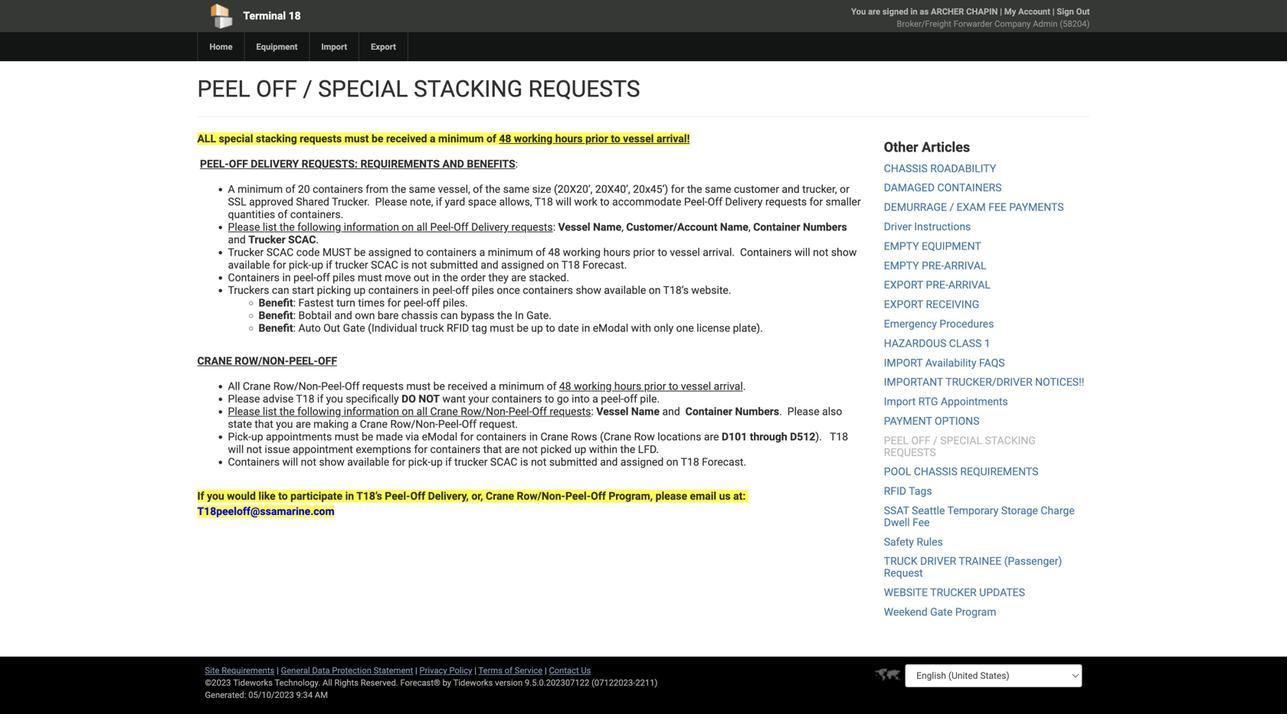 Task type: vqa. For each thing, say whether or not it's contained in the screenshot.
LOCATE
no



Task type: locate. For each thing, give the bounding box(es) containing it.
working inside a minimum of 20 containers from the same vessel, of the same size (20x20', 20x40', 20x45') for the same customer and trucker, or ssl approved shared trucker.  please note, if yard space allows, t18 will work to accommodate peel-off delivery requests for smaller quantities of containers. please list the following information on all peel-off delivery requests : vessel name , customer/account name , container numbers and trucker scac . trucker scac code must be assigned to containers a minimum of 48 working hours prior to vessel arrival.  containers will not show available for pick-up if trucker scac is not submitted and assigned on t18 forecast. containers in peel-off piles must move out in the order they are stacked. truckers can start picking up containers in peel-off piles once containers show available on t18's website. benefit : fastest turn times for peel-off piles. benefit : bobtail and own bare chassis can bypass the in gate. benefit : auto out gate (individual truck rfid tag must be up to date in emodal with only one license plate).
[[563, 246, 601, 259]]

export
[[884, 279, 923, 292], [884, 299, 923, 311]]

1 vertical spatial pick-
[[408, 456, 431, 469]]

1 horizontal spatial submitted
[[549, 456, 598, 469]]

trucker/driver
[[946, 376, 1033, 389]]

following inside a minimum of 20 containers from the same vessel, of the same size (20x20', 20x40', 20x45') for the same customer and trucker, or ssl approved shared trucker.  please note, if yard space allows, t18 will work to accommodate peel-off delivery requests for smaller quantities of containers. please list the following information on all peel-off delivery requests : vessel name , customer/account name , container numbers and trucker scac . trucker scac code must be assigned to containers a minimum of 48 working hours prior to vessel arrival.  containers will not show available for pick-up if trucker scac is not submitted and assigned on t18 forecast. containers in peel-off piles must move out in the order they are stacked. truckers can start picking up containers in peel-off piles once containers show available on t18's website. benefit : fastest turn times for peel-off piles. benefit : bobtail and own bare chassis can bypass the in gate. benefit : auto out gate (individual truck rfid tag must be up to date in emodal with only one license plate).
[[297, 221, 341, 234]]

that inside .  please also state that you are making a crane row/non-peel-off request.
[[255, 418, 273, 431]]

0 vertical spatial all
[[417, 221, 428, 234]]

emergency
[[884, 318, 937, 331]]

for inside ).   t18 will not issue appointment exemptions for containers that are not picked up within the lfd.
[[414, 444, 428, 456]]

pick-
[[228, 431, 251, 444]]

1 vertical spatial chassis
[[914, 466, 958, 479]]

delivery
[[725, 196, 763, 208], [471, 221, 509, 234]]

trucker,
[[803, 183, 837, 196]]

will down appointments
[[282, 456, 298, 469]]

2 horizontal spatial /
[[950, 201, 954, 214]]

import inside other articles chassis roadability damaged containers demurrage / exam fee payments driver instructions empty equipment empty pre-arrival export pre-arrival export receiving emergency procedures hazardous class 1 import availability faqs important trucker/driver notices!! import rtg appointments payment options peel off / special stacking requests pool chassis requirements rfid tags ssat seattle temporary storage charge dwell fee safety rules truck driver trainee (passenger) request website trucker updates weekend gate program
[[884, 396, 916, 408]]

2 vertical spatial prior
[[644, 380, 666, 393]]

1 horizontal spatial you
[[276, 418, 293, 431]]

for up containers will not show available for pick-up if trucker scac is not submitted and assigned on t18 forecast.
[[460, 431, 474, 444]]

1 horizontal spatial show
[[576, 284, 601, 297]]

service
[[515, 666, 543, 676]]

will down state
[[228, 444, 244, 456]]

0 vertical spatial vessel
[[623, 133, 654, 145]]

48 inside a minimum of 20 containers from the same vessel, of the same size (20x20', 20x40', 20x45') for the same customer and trucker, or ssl approved shared trucker.  please note, if yard space allows, t18 will work to accommodate peel-off delivery requests for smaller quantities of containers. please list the following information on all peel-off delivery requests : vessel name , customer/account name , container numbers and trucker scac . trucker scac code must be assigned to containers a minimum of 48 working hours prior to vessel arrival.  containers will not show available for pick-up if trucker scac is not submitted and assigned on t18 forecast. containers in peel-off piles must move out in the order they are stacked. truckers can start picking up containers in peel-off piles once containers show available on t18's website. benefit : fastest turn times for peel-off piles. benefit : bobtail and own bare chassis can bypass the in gate. benefit : auto out gate (individual truck rfid tag must be up to date in emodal with only one license plate).
[[548, 246, 560, 259]]

a minimum of 20 containers from the same vessel, of the same size (20x20', 20x40', 20x45') for the same customer and trucker, or ssl approved shared trucker.  please note, if yard space allows, t18 will work to accommodate peel-off delivery requests for smaller quantities of containers. please list the following information on all peel-off delivery requests : vessel name , customer/account name , container numbers and trucker scac . trucker scac code must be assigned to containers a minimum of 48 working hours prior to vessel arrival.  containers will not show available for pick-up if trucker scac is not submitted and assigned on t18 forecast. containers in peel-off piles must move out in the order they are stacked. truckers can start picking up containers in peel-off piles once containers show available on t18's website. benefit : fastest turn times for peel-off piles. benefit : bobtail and own bare chassis can bypass the in gate. benefit : auto out gate (individual truck rfid tag must be up to date in emodal with only one license plate).
[[228, 183, 861, 335]]

hours inside a minimum of 20 containers from the same vessel, of the same size (20x20', 20x40', 20x45') for the same customer and trucker, or ssl approved shared trucker.  please note, if yard space allows, t18 will work to accommodate peel-off delivery requests for smaller quantities of containers. please list the following information on all peel-off delivery requests : vessel name , customer/account name , container numbers and trucker scac . trucker scac code must be assigned to containers a minimum of 48 working hours prior to vessel arrival.  containers will not show available for pick-up if trucker scac is not submitted and assigned on t18 forecast. containers in peel-off piles must move out in the order they are stacked. truckers can start picking up containers in peel-off piles once containers show available on t18's website. benefit : fastest turn times for peel-off piles. benefit : bobtail and own bare chassis can bypass the in gate. benefit : auto out gate (individual truck rfid tag must be up to date in emodal with only one license plate).
[[603, 246, 631, 259]]

admin
[[1033, 19, 1058, 29]]

hours right into
[[614, 380, 642, 393]]

please inside .  please also state that you are making a crane row/non-peel-off request.
[[788, 406, 820, 418]]

off inside other articles chassis roadability damaged containers demurrage / exam fee payments driver instructions empty equipment empty pre-arrival export pre-arrival export receiving emergency procedures hazardous class 1 import availability faqs important trucker/driver notices!! import rtg appointments payment options peel off / special stacking requests pool chassis requirements rfid tags ssat seattle temporary storage charge dwell fee safety rules truck driver trainee (passenger) request website trucker updates weekend gate program
[[912, 435, 931, 447]]

terms
[[479, 666, 503, 676]]

bare
[[378, 310, 399, 322]]

notices!!
[[1035, 376, 1085, 389]]

are
[[868, 7, 881, 16], [511, 272, 526, 284], [296, 418, 311, 431], [704, 431, 719, 444], [505, 444, 520, 456]]

forecast. right stacked.
[[583, 259, 627, 272]]

container
[[753, 221, 800, 234], [686, 406, 733, 418]]

shared
[[296, 196, 329, 208]]

1 vertical spatial all
[[323, 679, 332, 689]]

0 vertical spatial delivery
[[725, 196, 763, 208]]

off right start on the left
[[316, 272, 330, 284]]

1 horizontal spatial gate
[[930, 606, 953, 619]]

crane
[[243, 380, 271, 393], [430, 406, 458, 418], [360, 418, 388, 431], [541, 431, 568, 444], [486, 490, 514, 503]]

stacking
[[256, 133, 297, 145]]

1 vertical spatial working
[[563, 246, 601, 259]]

. inside a minimum of 20 containers from the same vessel, of the same size (20x20', 20x40', 20x45') for the same customer and trucker, or ssl approved shared trucker.  please note, if yard space allows, t18 will work to accommodate peel-off delivery requests for smaller quantities of containers. please list the following information on all peel-off delivery requests : vessel name , customer/account name , container numbers and trucker scac . trucker scac code must be assigned to containers a minimum of 48 working hours prior to vessel arrival.  containers will not show available for pick-up if trucker scac is not submitted and assigned on t18 forecast. containers in peel-off piles must move out in the order they are stacked. truckers can start picking up containers in peel-off piles once containers show available on t18's website. benefit : fastest turn times for peel-off piles. benefit : bobtail and own bare chassis can bypass the in gate. benefit : auto out gate (individual truck rfid tag must be up to date in emodal with only one license plate).
[[316, 234, 319, 246]]

containers left start on the left
[[228, 272, 280, 284]]

tag
[[472, 322, 487, 335]]

general data protection statement link
[[281, 666, 413, 676]]

1 horizontal spatial that
[[483, 444, 502, 456]]

1 horizontal spatial emodal
[[593, 322, 629, 335]]

0 vertical spatial working
[[514, 133, 553, 145]]

working right go
[[574, 380, 612, 393]]

a right into
[[592, 393, 598, 406]]

requests:
[[302, 158, 358, 171]]

1 vertical spatial peel-
[[289, 355, 318, 368]]

do
[[402, 393, 416, 406]]

signed
[[883, 7, 909, 16]]

t18's left website.
[[663, 284, 689, 297]]

requirements
[[361, 158, 440, 171], [960, 466, 1039, 479]]

prior inside a minimum of 20 containers from the same vessel, of the same size (20x20', 20x40', 20x45') for the same customer and trucker, or ssl approved shared trucker.  please note, if yard space allows, t18 will work to accommodate peel-off delivery requests for smaller quantities of containers. please list the following information on all peel-off delivery requests : vessel name , customer/account name , container numbers and trucker scac . trucker scac code must be assigned to containers a minimum of 48 working hours prior to vessel arrival.  containers will not show available for pick-up if trucker scac is not submitted and assigned on t18 forecast. containers in peel-off piles must move out in the order they are stacked. truckers can start picking up containers in peel-off piles once containers show available on t18's website. benefit : fastest turn times for peel-off piles. benefit : bobtail and own bare chassis can bypass the in gate. benefit : auto out gate (individual truck rfid tag must be up to date in emodal with only one license plate).
[[633, 246, 655, 259]]

peel- down want
[[438, 418, 462, 431]]

up up delivery,
[[431, 456, 443, 469]]

t18 inside ).   t18 will not issue appointment exemptions for containers that are not picked up within the lfd.
[[830, 431, 848, 444]]

0 horizontal spatial ,
[[622, 221, 624, 234]]

0 horizontal spatial name
[[593, 221, 622, 234]]

advise
[[263, 393, 294, 406]]

received right not
[[448, 380, 488, 393]]

assigned up move in the top left of the page
[[368, 246, 412, 259]]

2 vertical spatial available
[[347, 456, 389, 469]]

of
[[487, 133, 496, 145], [286, 183, 295, 196], [473, 183, 483, 196], [278, 208, 288, 221], [536, 246, 546, 259], [547, 380, 557, 393], [505, 666, 513, 676]]

truckers
[[228, 284, 269, 297]]

2 horizontal spatial available
[[604, 284, 646, 297]]

equipment
[[256, 42, 298, 52]]

stacking up all special stacking requests must be received a minimum of 48 working hours prior to vessel arrival!
[[414, 75, 523, 103]]

terminal 18 link
[[197, 0, 556, 32]]

1 vertical spatial trucker
[[454, 456, 488, 469]]

are down request.
[[505, 444, 520, 456]]

ssl
[[228, 196, 246, 208]]

1 vertical spatial following
[[297, 406, 341, 418]]

0 horizontal spatial trucker
[[335, 259, 368, 272]]

turn
[[336, 297, 355, 310]]

1 same from the left
[[409, 183, 435, 196]]

trucker
[[930, 587, 977, 600]]

0 horizontal spatial stacking
[[414, 75, 523, 103]]

bypass
[[461, 310, 495, 322]]

off inside .  please also state that you are making a crane row/non-peel-off request.
[[462, 418, 477, 431]]

0 vertical spatial out
[[1076, 7, 1090, 16]]

the
[[391, 183, 406, 196], [485, 183, 501, 196], [687, 183, 702, 196], [280, 221, 295, 234], [443, 272, 458, 284], [497, 310, 512, 322], [280, 406, 295, 418], [620, 444, 636, 456]]

all special stacking requests must be received a minimum of 48 working hours prior to vessel arrival!
[[197, 133, 690, 145]]

1 vertical spatial information
[[344, 406, 399, 418]]

statement
[[374, 666, 413, 676]]

information inside a minimum of 20 containers from the same vessel, of the same size (20x20', 20x40', 20x45') for the same customer and trucker, or ssl approved shared trucker.  please note, if yard space allows, t18 will work to accommodate peel-off delivery requests for smaller quantities of containers. please list the following information on all peel-off delivery requests : vessel name , customer/account name , container numbers and trucker scac . trucker scac code must be assigned to containers a minimum of 48 working hours prior to vessel arrival.  containers will not show available for pick-up if trucker scac is not submitted and assigned on t18 forecast. containers in peel-off piles must move out in the order they are stacked. truckers can start picking up containers in peel-off piles once containers show available on t18's website. benefit : fastest turn times for peel-off piles. benefit : bobtail and own bare chassis can bypass the in gate. benefit : auto out gate (individual truck rfid tag must be up to date in emodal with only one license plate).
[[344, 221, 399, 234]]

2 list from the top
[[263, 406, 277, 418]]

contact us link
[[549, 666, 591, 676]]

please
[[656, 490, 687, 503]]

temporary
[[948, 505, 999, 518]]

0 horizontal spatial .
[[316, 234, 319, 246]]

vessel left arrival!
[[623, 133, 654, 145]]

requirements up the from
[[361, 158, 440, 171]]

0 horizontal spatial submitted
[[430, 259, 478, 272]]

show down smaller
[[831, 246, 857, 259]]

if up delivery,
[[445, 456, 452, 469]]

trucker up picking on the left top of the page
[[335, 259, 368, 272]]

1 vertical spatial you
[[276, 418, 293, 431]]

name up row
[[631, 406, 660, 418]]

are inside ).   t18 will not issue appointment exemptions for containers that are not picked up within the lfd.
[[505, 444, 520, 456]]

special
[[219, 133, 253, 145]]

chassis up damaged
[[884, 162, 928, 175]]

0 horizontal spatial available
[[228, 259, 270, 272]]

2 vertical spatial working
[[574, 380, 612, 393]]

0 vertical spatial that
[[255, 418, 273, 431]]

0 horizontal spatial out
[[324, 322, 340, 335]]

reserved.
[[361, 679, 398, 689]]

times
[[358, 297, 385, 310]]

0 vertical spatial submitted
[[430, 259, 478, 272]]

peel- down picked
[[565, 490, 591, 503]]

special inside other articles chassis roadability damaged containers demurrage / exam fee payments driver instructions empty equipment empty pre-arrival export pre-arrival export receiving emergency procedures hazardous class 1 import availability faqs important trucker/driver notices!! import rtg appointments payment options peel off / special stacking requests pool chassis requirements rfid tags ssat seattle temporary storage charge dwell fee safety rules truck driver trainee (passenger) request website trucker updates weekend gate program
[[940, 435, 982, 447]]

prior inside all crane row/non-peel-off requests must be received a minimum of 48 working hours prior to vessel arrival . please advise t18 if you specifically do not want your containers to go into a peel-off pile.
[[644, 380, 666, 393]]

2 export from the top
[[884, 299, 923, 311]]

gate.
[[527, 310, 552, 322]]

0 vertical spatial trucker
[[335, 259, 368, 272]]

0 vertical spatial peel
[[197, 75, 250, 103]]

/
[[303, 75, 312, 103], [950, 201, 954, 214], [933, 435, 938, 447]]

2 horizontal spatial same
[[705, 183, 731, 196]]

0 vertical spatial pick-
[[289, 259, 311, 272]]

1 horizontal spatial can
[[441, 310, 458, 322]]

hazardous
[[884, 337, 947, 350]]

1 vertical spatial list
[[263, 406, 277, 418]]

0 vertical spatial container
[[753, 221, 800, 234]]

is inside a minimum of 20 containers from the same vessel, of the same size (20x20', 20x40', 20x45') for the same customer and trucker, or ssl approved shared trucker.  please note, if yard space allows, t18 will work to accommodate peel-off delivery requests for smaller quantities of containers. please list the following information on all peel-off delivery requests : vessel name , customer/account name , container numbers and trucker scac . trucker scac code must be assigned to containers a minimum of 48 working hours prior to vessel arrival.  containers will not show available for pick-up if trucker scac is not submitted and assigned on t18 forecast. containers in peel-off piles must move out in the order they are stacked. truckers can start picking up containers in peel-off piles once containers show available on t18's website. benefit : fastest turn times for peel-off piles. benefit : bobtail and own bare chassis can bypass the in gate. benefit : auto out gate (individual truck rfid tag must be up to date in emodal with only one license plate).
[[401, 259, 409, 272]]

1 horizontal spatial rfid
[[884, 486, 907, 498]]

48 left into
[[559, 380, 571, 393]]

2 vertical spatial hours
[[614, 380, 642, 393]]

special
[[318, 75, 408, 103], [940, 435, 982, 447]]

minimum up please list the following information on all crane row/non-peel-off requests : vessel name and container numbers at the bottom
[[499, 380, 544, 393]]

row/non- inside .  please also state that you are making a crane row/non-peel-off request.
[[390, 418, 438, 431]]

requirements inside other articles chassis roadability damaged containers demurrage / exam fee payments driver instructions empty equipment empty pre-arrival export pre-arrival export receiving emergency procedures hazardous class 1 import availability faqs important trucker/driver notices!! import rtg appointments payment options peel off / special stacking requests pool chassis requirements rfid tags ssat seattle temporary storage charge dwell fee safety rules truck driver trainee (passenger) request website trucker updates weekend gate program
[[960, 466, 1039, 479]]

export up emergency
[[884, 299, 923, 311]]

to inside if you would like to participate in t18's peel-off delivery, or, crane row/non-peel-off program, please email us at: t18peeloff@ssamarine.com
[[278, 490, 288, 503]]

1 export from the top
[[884, 279, 923, 292]]

0 vertical spatial peel-
[[200, 158, 229, 171]]

not
[[419, 393, 440, 406]]

row/non-
[[273, 380, 321, 393], [461, 406, 509, 418], [390, 418, 438, 431], [517, 490, 565, 503]]

if up 'making'
[[317, 393, 324, 406]]

1 vertical spatial requests
[[884, 447, 936, 459]]

out inside you are signed in as archer chapin | my account | sign out broker/freight forwarder company admin (58204)
[[1076, 7, 1090, 16]]

up left within
[[575, 444, 586, 456]]

fee
[[913, 517, 930, 529]]

0 vertical spatial rfid
[[447, 322, 469, 335]]

off left customer
[[708, 196, 723, 208]]

and
[[782, 183, 800, 196], [228, 234, 246, 246], [481, 259, 499, 272], [335, 310, 352, 322], [662, 406, 680, 418], [600, 456, 618, 469]]

up inside ).   t18 will not issue appointment exemptions for containers that are not picked up within the lfd.
[[575, 444, 586, 456]]

1 vertical spatial can
[[441, 310, 458, 322]]

containers down requests:
[[313, 183, 363, 196]]

0 vertical spatial numbers
[[803, 221, 847, 234]]

will left the work
[[556, 196, 572, 208]]

d101
[[722, 431, 747, 444]]

all inside site requirements | general data protection statement | privacy policy | terms of service | contact us ©2023 tideworks technology. all rights reserved. forecast® by tideworks version 9.5.0.202307122 (07122023-2211) generated: 05/10/2023 9:34 am
[[323, 679, 332, 689]]

t18's inside if you would like to participate in t18's peel-off delivery, or, crane row/non-peel-off program, please email us at: t18peeloff@ssamarine.com
[[356, 490, 382, 503]]

assigned down row
[[621, 456, 664, 469]]

minimum inside all crane row/non-peel-off requests must be received a minimum of 48 working hours prior to vessel arrival . please advise t18 if you specifically do not want your containers to go into a peel-off pile.
[[499, 380, 544, 393]]

peel- down auto
[[289, 355, 318, 368]]

via
[[406, 431, 419, 444]]

1 horizontal spatial .
[[743, 380, 746, 393]]

0 horizontal spatial pick-
[[289, 259, 311, 272]]

are left d101
[[704, 431, 719, 444]]

1 all from the top
[[417, 221, 428, 234]]

trucker up truckers
[[228, 246, 264, 259]]

crane right or,
[[486, 490, 514, 503]]

row/non- inside if you would like to participate in t18's peel-off delivery, or, crane row/non-peel-off program, please email us at: t18peeloff@ssamarine.com
[[517, 490, 565, 503]]

containers
[[313, 183, 363, 196], [426, 246, 477, 259], [368, 284, 419, 297], [523, 284, 573, 297], [492, 393, 542, 406], [476, 431, 527, 444], [430, 444, 481, 456]]

submitted inside a minimum of 20 containers from the same vessel, of the same size (20x20', 20x40', 20x45') for the same customer and trucker, or ssl approved shared trucker.  please note, if yard space allows, t18 will work to accommodate peel-off delivery requests for smaller quantities of containers. please list the following information on all peel-off delivery requests : vessel name , customer/account name , container numbers and trucker scac . trucker scac code must be assigned to containers a minimum of 48 working hours prior to vessel arrival.  containers will not show available for pick-up if trucker scac is not submitted and assigned on t18 forecast. containers in peel-off piles must move out in the order they are stacked. truckers can start picking up containers in peel-off piles once containers show available on t18's website. benefit : fastest turn times for peel-off piles. benefit : bobtail and own bare chassis can bypass the in gate. benefit : auto out gate (individual truck rfid tag must be up to date in emodal with only one license plate).
[[430, 259, 478, 272]]

minimum up and at top left
[[438, 133, 484, 145]]

1 vertical spatial containers
[[228, 272, 280, 284]]

0 vertical spatial list
[[263, 221, 277, 234]]

(individual
[[368, 322, 417, 335]]

crane inside all crane row/non-peel-off requests must be received a minimum of 48 working hours prior to vessel arrival . please advise t18 if you specifically do not want your containers to go into a peel-off pile.
[[243, 380, 271, 393]]

instructions
[[914, 221, 971, 233]]

requests left not
[[362, 380, 404, 393]]

all down crane
[[228, 380, 240, 393]]

1 vertical spatial vessel
[[670, 246, 700, 259]]

1 vertical spatial received
[[448, 380, 488, 393]]

peel- down 'exemptions'
[[385, 490, 410, 503]]

vessel up (crane
[[596, 406, 629, 418]]

0 horizontal spatial rfid
[[447, 322, 469, 335]]

1 horizontal spatial /
[[933, 435, 938, 447]]

site
[[205, 666, 220, 676]]

row/non-
[[235, 355, 289, 368]]

name down the work
[[593, 221, 622, 234]]

in right date
[[582, 322, 590, 335]]

in
[[515, 310, 524, 322]]

to right the work
[[600, 196, 610, 208]]

1 horizontal spatial stacking
[[985, 435, 1036, 447]]

emergency procedures link
[[884, 318, 994, 331]]

peel- down code
[[294, 272, 316, 284]]

t18's inside a minimum of 20 containers from the same vessel, of the same size (20x20', 20x40', 20x45') for the same customer and trucker, or ssl approved shared trucker.  please note, if yard space allows, t18 will work to accommodate peel-off delivery requests for smaller quantities of containers. please list the following information on all peel-off delivery requests : vessel name , customer/account name , container numbers and trucker scac . trucker scac code must be assigned to containers a minimum of 48 working hours prior to vessel arrival.  containers will not show available for pick-up if trucker scac is not submitted and assigned on t18 forecast. containers in peel-off piles must move out in the order they are stacked. truckers can start picking up containers in peel-off piles once containers show available on t18's website. benefit : fastest turn times for peel-off piles. benefit : bobtail and own bare chassis can bypass the in gate. benefit : auto out gate (individual truck rfid tag must be up to date in emodal with only one license plate).
[[663, 284, 689, 297]]

rows
[[571, 431, 597, 444]]

if you would like to participate in t18's peel-off delivery, or, crane row/non-peel-off program, please email us at: t18peeloff@ssamarine.com
[[197, 490, 749, 518]]

requests inside other articles chassis roadability damaged containers demurrage / exam fee payments driver instructions empty equipment empty pre-arrival export pre-arrival export receiving emergency procedures hazardous class 1 import availability faqs important trucker/driver notices!! import rtg appointments payment options peel off / special stacking requests pool chassis requirements rfid tags ssat seattle temporary storage charge dwell fee safety rules truck driver trainee (passenger) request website trucker updates weekend gate program
[[884, 447, 936, 459]]

please up state
[[228, 393, 260, 406]]

approved
[[249, 196, 293, 208]]

you right if
[[207, 490, 224, 503]]

am
[[315, 691, 328, 701]]

prior up 20x40', on the top left of the page
[[586, 133, 608, 145]]

1 vertical spatial special
[[940, 435, 982, 447]]

list inside a minimum of 20 containers from the same vessel, of the same size (20x20', 20x40', 20x45') for the same customer and trucker, or ssl approved shared trucker.  please note, if yard space allows, t18 will work to accommodate peel-off delivery requests for smaller quantities of containers. please list the following information on all peel-off delivery requests : vessel name , customer/account name , container numbers and trucker scac . trucker scac code must be assigned to containers a minimum of 48 working hours prior to vessel arrival.  containers will not show available for pick-up if trucker scac is not submitted and assigned on t18 forecast. containers in peel-off piles must move out in the order they are stacked. truckers can start picking up containers in peel-off piles once containers show available on t18's website. benefit : fastest turn times for peel-off piles. benefit : bobtail and own bare chassis can bypass the in gate. benefit : auto out gate (individual truck rfid tag must be up to date in emodal with only one license plate).
[[263, 221, 277, 234]]

0 vertical spatial empty
[[884, 240, 919, 253]]

t18 right the advise
[[296, 393, 315, 406]]

or,
[[472, 490, 483, 503]]

by
[[443, 679, 451, 689]]

2 vertical spatial you
[[207, 490, 224, 503]]

assigned up once
[[501, 259, 544, 272]]

emodal inside a minimum of 20 containers from the same vessel, of the same size (20x20', 20x40', 20x45') for the same customer and trucker, or ssl approved shared trucker.  please note, if yard space allows, t18 will work to accommodate peel-off delivery requests for smaller quantities of containers. please list the following information on all peel-off delivery requests : vessel name , customer/account name , container numbers and trucker scac . trucker scac code must be assigned to containers a minimum of 48 working hours prior to vessel arrival.  containers will not show available for pick-up if trucker scac is not submitted and assigned on t18 forecast. containers in peel-off piles must move out in the order they are stacked. truckers can start picking up containers in peel-off piles once containers show available on t18's website. benefit : fastest turn times for peel-off piles. benefit : bobtail and own bare chassis can bypass the in gate. benefit : auto out gate (individual truck rfid tag must be up to date in emodal with only one license plate).
[[593, 322, 629, 335]]

scac down "pick-up appointments must be made via emodal for containers in crane rows (crane row locations are d101 through d512"
[[490, 456, 518, 469]]

(crane
[[600, 431, 632, 444]]

out
[[1076, 7, 1090, 16], [324, 322, 340, 335]]

1 horizontal spatial t18's
[[663, 284, 689, 297]]

peel- inside all crane row/non-peel-off requests must be received a minimum of 48 working hours prior to vessel arrival . please advise t18 if you specifically do not want your containers to go into a peel-off pile.
[[601, 393, 624, 406]]

1 vertical spatial stacking
[[985, 435, 1036, 447]]

vessel inside a minimum of 20 containers from the same vessel, of the same size (20x20', 20x40', 20x45') for the same customer and trucker, or ssl approved shared trucker.  please note, if yard space allows, t18 will work to accommodate peel-off delivery requests for smaller quantities of containers. please list the following information on all peel-off delivery requests : vessel name , customer/account name , container numbers and trucker scac . trucker scac code must be assigned to containers a minimum of 48 working hours prior to vessel arrival.  containers will not show available for pick-up if trucker scac is not submitted and assigned on t18 forecast. containers in peel-off piles must move out in the order they are stacked. truckers can start picking up containers in peel-off piles once containers show available on t18's website. benefit : fastest turn times for peel-off piles. benefit : bobtail and own bare chassis can bypass the in gate. benefit : auto out gate (individual truck rfid tag must be up to date in emodal with only one license plate).
[[670, 246, 700, 259]]

off
[[256, 75, 297, 103], [229, 158, 248, 171], [318, 355, 337, 368], [912, 435, 931, 447]]

all
[[228, 380, 240, 393], [323, 679, 332, 689]]

vessel
[[623, 133, 654, 145], [670, 246, 700, 259], [681, 380, 711, 393]]

a inside .  please also state that you are making a crane row/non-peel-off request.
[[351, 418, 357, 431]]

0 vertical spatial special
[[318, 75, 408, 103]]

off down 'payment options' link
[[912, 435, 931, 447]]

1 following from the top
[[297, 221, 341, 234]]

must left want
[[406, 380, 431, 393]]

off up 'making'
[[345, 380, 360, 393]]

0 horizontal spatial piles
[[333, 272, 355, 284]]

date
[[558, 322, 579, 335]]

1 vertical spatial numbers
[[735, 406, 779, 418]]

1 horizontal spatial pick-
[[408, 456, 431, 469]]

0 vertical spatial is
[[401, 259, 409, 272]]

0 horizontal spatial received
[[386, 133, 427, 145]]

container down 'arrival'
[[686, 406, 733, 418]]

off down yard on the top left
[[454, 221, 469, 234]]

arrival up the receiving
[[949, 279, 991, 292]]

1 vertical spatial export
[[884, 299, 923, 311]]

20x45')
[[633, 183, 668, 196]]

working up stacked.
[[563, 246, 601, 259]]

1 vertical spatial prior
[[633, 246, 655, 259]]

1 horizontal spatial numbers
[[803, 221, 847, 234]]

are inside you are signed in as archer chapin | my account | sign out broker/freight forwarder company admin (58204)
[[868, 7, 881, 16]]

all
[[197, 133, 216, 145]]

1 horizontal spatial requirements
[[960, 466, 1039, 479]]

peel off / special stacking requests
[[197, 75, 640, 103]]

off down your on the bottom left
[[462, 418, 477, 431]]

to up 20x40', on the top left of the page
[[611, 133, 621, 145]]

is left out
[[401, 259, 409, 272]]

1 horizontal spatial forecast.
[[702, 456, 747, 469]]

to
[[611, 133, 621, 145], [600, 196, 610, 208], [414, 246, 424, 259], [658, 246, 667, 259], [546, 322, 555, 335], [669, 380, 678, 393], [545, 393, 554, 406], [278, 490, 288, 503]]

working inside all crane row/non-peel-off requests must be received a minimum of 48 working hours prior to vessel arrival . please advise t18 if you specifically do not want your containers to go into a peel-off pile.
[[574, 380, 612, 393]]

be left made
[[362, 431, 373, 444]]

are inside a minimum of 20 containers from the same vessel, of the same size (20x20', 20x40', 20x45') for the same customer and trucker, or ssl approved shared trucker.  please note, if yard space allows, t18 will work to accommodate peel-off delivery requests for smaller quantities of containers. please list the following information on all peel-off delivery requests : vessel name , customer/account name , container numbers and trucker scac . trucker scac code must be assigned to containers a minimum of 48 working hours prior to vessel arrival.  containers will not show available for pick-up if trucker scac is not submitted and assigned on t18 forecast. containers in peel-off piles must move out in the order they are stacked. truckers can start picking up containers in peel-off piles once containers show available on t18's website. benefit : fastest turn times for peel-off piles. benefit : bobtail and own bare chassis can bypass the in gate. benefit : auto out gate (individual truck rfid tag must be up to date in emodal with only one license plate).
[[511, 272, 526, 284]]

that down request.
[[483, 444, 502, 456]]

accommodate
[[612, 196, 682, 208]]

in
[[911, 7, 918, 16], [282, 272, 291, 284], [432, 272, 440, 284], [421, 284, 430, 297], [582, 322, 590, 335], [529, 431, 538, 444], [345, 490, 354, 503]]

1 vertical spatial hours
[[603, 246, 631, 259]]

forecast. inside a minimum of 20 containers from the same vessel, of the same size (20x20', 20x40', 20x45') for the same customer and trucker, or ssl approved shared trucker.  please note, if yard space allows, t18 will work to accommodate peel-off delivery requests for smaller quantities of containers. please list the following information on all peel-off delivery requests : vessel name , customer/account name , container numbers and trucker scac . trucker scac code must be assigned to containers a minimum of 48 working hours prior to vessel arrival.  containers will not show available for pick-up if trucker scac is not submitted and assigned on t18 forecast. containers in peel-off piles must move out in the order they are stacked. truckers can start picking up containers in peel-off piles once containers show available on t18's website. benefit : fastest turn times for peel-off piles. benefit : bobtail and own bare chassis can bypass the in gate. benefit : auto out gate (individual truck rfid tag must be up to date in emodal with only one license plate).
[[583, 259, 627, 272]]

a
[[430, 133, 436, 145], [479, 246, 485, 259], [490, 380, 496, 393], [592, 393, 598, 406], [351, 418, 357, 431]]

and down quantities on the left top of page
[[228, 234, 246, 246]]

numbers
[[803, 221, 847, 234], [735, 406, 779, 418]]

row/non- inside all crane row/non-peel-off requests must be received a minimum of 48 working hours prior to vessel arrival . please advise t18 if you specifically do not want your containers to go into a peel-off pile.
[[273, 380, 321, 393]]

stacking down appointments
[[985, 435, 1036, 447]]

2 all from the top
[[417, 406, 428, 418]]

special down options at bottom right
[[940, 435, 982, 447]]

peel- up "pick-up appointments must be made via emodal for containers in crane rows (crane row locations are d101 through d512"
[[509, 406, 532, 418]]

0 vertical spatial information
[[344, 221, 399, 234]]

information down the from
[[344, 221, 399, 234]]

).   t18 will not issue appointment exemptions for containers that are not picked up within the lfd.
[[228, 431, 848, 456]]

rfid up ssat
[[884, 486, 907, 498]]

you inside if you would like to participate in t18's peel-off delivery, or, crane row/non-peel-off program, please email us at: t18peeloff@ssamarine.com
[[207, 490, 224, 503]]

1 list from the top
[[263, 221, 277, 234]]

available down made
[[347, 456, 389, 469]]

once
[[497, 284, 520, 297]]

in inside you are signed in as archer chapin | my account | sign out broker/freight forwarder company admin (58204)
[[911, 7, 918, 16]]

same
[[409, 183, 435, 196], [503, 183, 530, 196], [705, 183, 731, 196]]

vessel down the work
[[558, 221, 591, 234]]

received down 'peel off / special stacking requests' in the left top of the page
[[386, 133, 427, 145]]

0 vertical spatial containers
[[740, 246, 792, 259]]

1 vertical spatial out
[[324, 322, 340, 335]]

0 vertical spatial you
[[326, 393, 343, 406]]

hours down accommodate
[[603, 246, 631, 259]]

1 vertical spatial show
[[576, 284, 601, 297]]

0 vertical spatial forecast.
[[583, 259, 627, 272]]

available
[[228, 259, 270, 272], [604, 284, 646, 297], [347, 456, 389, 469]]

available up "with"
[[604, 284, 646, 297]]

1 information from the top
[[344, 221, 399, 234]]

| left general
[[277, 666, 279, 676]]

must inside all crane row/non-peel-off requests must be received a minimum of 48 working hours prior to vessel arrival . please advise t18 if you specifically do not want your containers to go into a peel-off pile.
[[406, 380, 431, 393]]

the inside ).   t18 will not issue appointment exemptions for containers that are not picked up within the lfd.
[[620, 444, 636, 456]]

home link
[[197, 32, 244, 61]]

. up d101
[[743, 380, 746, 393]]

safety
[[884, 536, 914, 549]]

1 horizontal spatial requests
[[884, 447, 936, 459]]

numbers inside a minimum of 20 containers from the same vessel, of the same size (20x20', 20x40', 20x45') for the same customer and trucker, or ssl approved shared trucker.  please note, if yard space allows, t18 will work to accommodate peel-off delivery requests for smaller quantities of containers. please list the following information on all peel-off delivery requests : vessel name , customer/account name , container numbers and trucker scac . trucker scac code must be assigned to containers a minimum of 48 working hours prior to vessel arrival.  containers will not show available for pick-up if trucker scac is not submitted and assigned on t18 forecast. containers in peel-off piles must move out in the order they are stacked. truckers can start picking up containers in peel-off piles once containers show available on t18's website. benefit : fastest turn times for peel-off piles. benefit : bobtail and own bare chassis can bypass the in gate. benefit : auto out gate (individual truck rfid tag must be up to date in emodal with only one license plate).
[[803, 221, 847, 234]]

same left vessel, in the top of the page
[[409, 183, 435, 196]]

driver
[[920, 556, 957, 568]]

pre- down empty pre-arrival link
[[926, 279, 949, 292]]

(58204)
[[1060, 19, 1090, 29]]

of inside site requirements | general data protection statement | privacy policy | terms of service | contact us ©2023 tideworks technology. all rights reserved. forecast® by tideworks version 9.5.0.202307122 (07122023-2211) generated: 05/10/2023 9:34 am
[[505, 666, 513, 676]]

crane left your on the bottom left
[[430, 406, 458, 418]]

1 horizontal spatial import
[[884, 396, 916, 408]]

can left start on the left
[[272, 284, 289, 297]]

to right like
[[278, 490, 288, 503]]



Task type: describe. For each thing, give the bounding box(es) containing it.
will inside ).   t18 will not issue appointment exemptions for containers that are not picked up within the lfd.
[[228, 444, 244, 456]]

not left issue
[[246, 444, 262, 456]]

off left go
[[532, 406, 547, 418]]

request
[[884, 567, 923, 580]]

. inside all crane row/non-peel-off requests must be received a minimum of 48 working hours prior to vessel arrival . please advise t18 if you specifically do not want your containers to go into a peel-off pile.
[[743, 380, 746, 393]]

weekend
[[884, 606, 928, 619]]

at:
[[733, 490, 746, 503]]

3 same from the left
[[705, 183, 731, 196]]

chapin
[[966, 7, 998, 16]]

48 inside all crane row/non-peel-off requests must be received a minimum of 48 working hours prior to vessel arrival . please advise t18 if you specifically do not want your containers to go into a peel-off pile.
[[559, 380, 571, 393]]

3 benefit from the top
[[259, 322, 293, 335]]

safety rules link
[[884, 536, 943, 549]]

0 horizontal spatial assigned
[[368, 246, 412, 259]]

for right times
[[387, 297, 401, 310]]

terminal
[[243, 10, 286, 22]]

peel-off delivery requests: requirements and benefits :
[[200, 158, 518, 171]]

in left start on the left
[[282, 272, 291, 284]]

please up the pick- at bottom left
[[228, 406, 260, 418]]

1 vertical spatial forecast.
[[702, 456, 747, 469]]

vessel inside all crane row/non-peel-off requests must be received a minimum of 48 working hours prior to vessel arrival . please advise t18 if you specifically do not want your containers to go into a peel-off pile.
[[681, 380, 711, 393]]

0 vertical spatial can
[[272, 284, 289, 297]]

requirements
[[222, 666, 275, 676]]

stacked.
[[529, 272, 569, 284]]

out inside a minimum of 20 containers from the same vessel, of the same size (20x20', 20x40', 20x45') for the same customer and trucker, or ssl approved shared trucker.  please note, if yard space allows, t18 will work to accommodate peel-off delivery requests for smaller quantities of containers. please list the following information on all peel-off delivery requests : vessel name , customer/account name , container numbers and trucker scac . trucker scac code must be assigned to containers a minimum of 48 working hours prior to vessel arrival.  containers will not show available for pick-up if trucker scac is not submitted and assigned on t18 forecast. containers in peel-off piles must move out in the order they are stacked. truckers can start picking up containers in peel-off piles once containers show available on t18's website. benefit : fastest turn times for peel-off piles. benefit : bobtail and own bare chassis can bypass the in gate. benefit : auto out gate (individual truck rfid tag must be up to date in emodal with only one license plate).
[[324, 322, 340, 335]]

start
[[292, 284, 314, 297]]

0 vertical spatial requirements
[[361, 158, 440, 171]]

of up stacked.
[[536, 246, 546, 259]]

2 same from the left
[[503, 183, 530, 196]]

gate inside other articles chassis roadability damaged containers demurrage / exam fee payments driver instructions empty equipment empty pre-arrival export pre-arrival export receiving emergency procedures hazardous class 1 import availability faqs important trucker/driver notices!! import rtg appointments payment options peel off / special stacking requests pool chassis requirements rfid tags ssat seattle temporary storage charge dwell fee safety rules truck driver trainee (passenger) request website trucker updates weekend gate program
[[930, 606, 953, 619]]

roadability
[[931, 162, 996, 175]]

from
[[366, 183, 389, 196]]

containers inside all crane row/non-peel-off requests must be received a minimum of 48 working hours prior to vessel arrival . please advise t18 if you specifically do not want your containers to go into a peel-off pile.
[[492, 393, 542, 406]]

0 vertical spatial chassis
[[884, 162, 928, 175]]

made
[[376, 431, 403, 444]]

must
[[322, 246, 351, 259]]

scac left out
[[371, 259, 398, 272]]

chassis
[[401, 310, 438, 322]]

for left smaller
[[810, 196, 823, 208]]

1 vertical spatial available
[[604, 284, 646, 297]]

0 horizontal spatial requests
[[528, 75, 640, 103]]

0 vertical spatial hours
[[555, 133, 583, 145]]

hours inside all crane row/non-peel-off requests must be received a minimum of 48 working hours prior to vessel arrival . please advise t18 if you specifically do not want your containers to go into a peel-off pile.
[[614, 380, 642, 393]]

please left note,
[[375, 196, 407, 208]]

updates
[[980, 587, 1025, 600]]

you are signed in as archer chapin | my account | sign out broker/freight forwarder company admin (58204)
[[851, 7, 1090, 29]]

terms of service link
[[479, 666, 543, 676]]

minimum up they
[[488, 246, 533, 259]]

requests down allows,
[[512, 221, 553, 234]]

1 horizontal spatial peel-
[[289, 355, 318, 368]]

a inside a minimum of 20 containers from the same vessel, of the same size (20x20', 20x40', 20x45') for the same customer and trucker, or ssl approved shared trucker.  please note, if yard space allows, t18 will work to accommodate peel-off delivery requests for smaller quantities of containers. please list the following information on all peel-off delivery requests : vessel name , customer/account name , container numbers and trucker scac . trucker scac code must be assigned to containers a minimum of 48 working hours prior to vessel arrival.  containers will not show available for pick-up if trucker scac is not submitted and assigned on t18 forecast. containers in peel-off piles must move out in the order they are stacked. truckers can start picking up containers in peel-off piles once containers show available on t18's website. benefit : fastest turn times for peel-off piles. benefit : bobtail and own bare chassis can bypass the in gate. benefit : auto out gate (individual truck rfid tag must be up to date in emodal with only one license plate).
[[479, 246, 485, 259]]

driver
[[884, 221, 912, 233]]

data
[[312, 666, 330, 676]]

requests up requests:
[[300, 133, 342, 145]]

0 horizontal spatial delivery
[[471, 221, 509, 234]]

please inside all crane row/non-peel-off requests must be received a minimum of 48 working hours prior to vessel arrival . please advise t18 if you specifically do not want your containers to go into a peel-off pile.
[[228, 393, 260, 406]]

peel- inside all crane row/non-peel-off requests must be received a minimum of 48 working hours prior to vessel arrival . please advise t18 if you specifically do not want your containers to go into a peel-off pile.
[[321, 380, 345, 393]]

not left picked
[[522, 444, 538, 456]]

1 horizontal spatial delivery
[[725, 196, 763, 208]]

9.5.0.202307122
[[525, 679, 590, 689]]

containers up bare
[[368, 284, 419, 297]]

containers will not show available for pick-up if trucker scac is not submitted and assigned on t18 forecast.
[[228, 456, 747, 469]]

scac down containers.
[[288, 234, 316, 246]]

on up gate.
[[547, 259, 559, 272]]

0 vertical spatial show
[[831, 246, 857, 259]]

that inside ).   t18 will not issue appointment exemptions for containers that are not picked up within the lfd.
[[483, 444, 502, 456]]

rfid inside a minimum of 20 containers from the same vessel, of the same size (20x20', 20x40', 20x45') for the same customer and trucker, or ssl approved shared trucker.  please note, if yard space allows, t18 will work to accommodate peel-off delivery requests for smaller quantities of containers. please list the following information on all peel-off delivery requests : vessel name , customer/account name , container numbers and trucker scac . trucker scac code must be assigned to containers a minimum of 48 working hours prior to vessel arrival.  containers will not show available for pick-up if trucker scac is not submitted and assigned on t18 forecast. containers in peel-off piles must move out in the order they are stacked. truckers can start picking up containers in peel-off piles once containers show available on t18's website. benefit : fastest turn times for peel-off piles. benefit : bobtail and own bare chassis can bypass the in gate. benefit : auto out gate (individual truck rfid tag must be up to date in emodal with only one license plate).
[[447, 322, 469, 335]]

requests left smaller
[[766, 196, 807, 208]]

containers up order on the left top
[[426, 246, 477, 259]]

are inside .  please also state that you are making a crane row/non-peel-off request.
[[296, 418, 311, 431]]

2 information from the top
[[344, 406, 399, 418]]

received inside all crane row/non-peel-off requests must be received a minimum of 48 working hours prior to vessel arrival . please advise t18 if you specifically do not want your containers to go into a peel-off pile.
[[448, 380, 488, 393]]

program,
[[609, 490, 653, 503]]

2 vertical spatial containers
[[228, 456, 280, 469]]

0 vertical spatial arrival
[[944, 260, 987, 272]]

| up forecast®
[[415, 666, 417, 676]]

peel- up the customer/account
[[684, 196, 708, 208]]

requests inside all crane row/non-peel-off requests must be received a minimum of 48 working hours prior to vessel arrival . please advise t18 if you specifically do not want your containers to go into a peel-off pile.
[[362, 380, 404, 393]]

pick-up appointments must be made via emodal for containers in crane rows (crane row locations are d101 through d512
[[228, 431, 816, 444]]

off down the special
[[229, 158, 248, 171]]

if inside all crane row/non-peel-off requests must be received a minimum of 48 working hours prior to vessel arrival . please advise t18 if you specifically do not want your containers to go into a peel-off pile.
[[317, 393, 324, 406]]

tags
[[909, 486, 932, 498]]

| left 'sign'
[[1053, 7, 1055, 16]]

allows,
[[499, 196, 532, 208]]

also
[[822, 406, 842, 418]]

2211)
[[636, 679, 658, 689]]

on down note,
[[402, 221, 414, 234]]

pick- inside a minimum of 20 containers from the same vessel, of the same size (20x20', 20x40', 20x45') for the same customer and trucker, or ssl approved shared trucker.  please note, if yard space allows, t18 will work to accommodate peel-off delivery requests for smaller quantities of containers. please list the following information on all peel-off delivery requests : vessel name , customer/account name , container numbers and trucker scac . trucker scac code must be assigned to containers a minimum of 48 working hours prior to vessel arrival.  containers will not show available for pick-up if trucker scac is not submitted and assigned on t18 forecast. containers in peel-off piles must move out in the order they are stacked. truckers can start picking up containers in peel-off piles once containers show available on t18's website. benefit : fastest turn times for peel-off piles. benefit : bobtail and own bare chassis can bypass the in gate. benefit : auto out gate (individual truck rfid tag must be up to date in emodal with only one license plate).
[[289, 259, 311, 272]]

the down benefits
[[485, 183, 501, 196]]

0 horizontal spatial emodal
[[422, 431, 458, 444]]

off left piles.
[[427, 297, 440, 310]]

1 benefit from the top
[[259, 297, 293, 310]]

privacy
[[420, 666, 447, 676]]

if right code
[[326, 259, 332, 272]]

1 horizontal spatial name
[[631, 406, 660, 418]]

picked
[[541, 444, 572, 456]]

the right "20x45')"
[[687, 183, 702, 196]]

2 vertical spatial /
[[933, 435, 938, 447]]

of inside all crane row/non-peel-off requests must be received a minimum of 48 working hours prior to vessel arrival . please advise t18 if you specifically do not want your containers to go into a peel-off pile.
[[547, 380, 557, 393]]

only
[[654, 322, 674, 335]]

rfid inside other articles chassis roadability damaged containers demurrage / exam fee payments driver instructions empty equipment empty pre-arrival export pre-arrival export receiving emergency procedures hazardous class 1 import availability faqs important trucker/driver notices!! import rtg appointments payment options peel off / special stacking requests pool chassis requirements rfid tags ssat seattle temporary storage charge dwell fee safety rules truck driver trainee (passenger) request website trucker updates weekend gate program
[[884, 486, 907, 498]]

must left made
[[335, 431, 359, 444]]

and left trucker,
[[782, 183, 800, 196]]

for down made
[[392, 456, 406, 469]]

for left code
[[273, 259, 286, 272]]

off down auto
[[318, 355, 337, 368]]

stacking inside other articles chassis roadability damaged containers demurrage / exam fee payments driver instructions empty equipment empty pre-arrival export pre-arrival export receiving emergency procedures hazardous class 1 import availability faqs important trucker/driver notices!! import rtg appointments payment options peel off / special stacking requests pool chassis requirements rfid tags ssat seattle temporary storage charge dwell fee safety rules truck driver trainee (passenger) request website trucker updates weekend gate program
[[985, 435, 1036, 447]]

2 benefit from the top
[[259, 310, 293, 322]]

will down trucker,
[[795, 246, 811, 259]]

off up bypass
[[456, 284, 469, 297]]

peel- right out
[[433, 284, 456, 297]]

0 horizontal spatial special
[[318, 75, 408, 103]]

within
[[589, 444, 618, 456]]

1 vertical spatial vessel
[[596, 406, 629, 418]]

and left own in the left top of the page
[[335, 310, 352, 322]]

exemptions
[[356, 444, 411, 456]]

own
[[355, 310, 375, 322]]

peel- down out
[[404, 297, 427, 310]]

0 vertical spatial prior
[[586, 133, 608, 145]]

vessel inside a minimum of 20 containers from the same vessel, of the same size (20x20', 20x40', 20x45') for the same customer and trucker, or ssl approved shared trucker.  please note, if yard space allows, t18 will work to accommodate peel-off delivery requests for smaller quantities of containers. please list the following information on all peel-off delivery requests : vessel name , customer/account name , container numbers and trucker scac . trucker scac code must be assigned to containers a minimum of 48 working hours prior to vessel arrival.  containers will not show available for pick-up if trucker scac is not submitted and assigned on t18 forecast. containers in peel-off piles must move out in the order they are stacked. truckers can start picking up containers in peel-off piles once containers show available on t18's website. benefit : fastest turn times for peel-off piles. benefit : bobtail and own bare chassis can bypass the in gate. benefit : auto out gate (individual truck rfid tag must be up to date in emodal with only one license plate).
[[558, 221, 591, 234]]

for right "20x45')"
[[671, 183, 685, 196]]

home
[[210, 42, 233, 52]]

of left 20
[[286, 183, 295, 196]]

must left in
[[490, 322, 514, 335]]

export receiving link
[[884, 299, 980, 311]]

and right pile.
[[662, 406, 680, 418]]

driver instructions link
[[884, 221, 971, 233]]

the right the from
[[391, 183, 406, 196]]

0 vertical spatial stacking
[[414, 75, 523, 103]]

license
[[697, 322, 730, 335]]

tideworks
[[453, 679, 493, 689]]

1 horizontal spatial trucker
[[454, 456, 488, 469]]

fee
[[989, 201, 1007, 214]]

rfid tags link
[[884, 486, 932, 498]]

containers inside ).   t18 will not issue appointment exemptions for containers that are not picked up within the lfd.
[[430, 444, 481, 456]]

to right pile.
[[669, 380, 678, 393]]

up right in
[[531, 322, 543, 335]]

delivery,
[[428, 490, 469, 503]]

| left the my
[[1000, 7, 1002, 16]]

gate inside a minimum of 20 containers from the same vessel, of the same size (20x20', 20x40', 20x45') for the same customer and trucker, or ssl approved shared trucker.  please note, if yard space allows, t18 will work to accommodate peel-off delivery requests for smaller quantities of containers. please list the following information on all peel-off delivery requests : vessel name , customer/account name , container numbers and trucker scac . trucker scac code must be assigned to containers a minimum of 48 working hours prior to vessel arrival.  containers will not show available for pick-up if trucker scac is not submitted and assigned on t18 forecast. containers in peel-off piles must move out in the order they are stacked. truckers can start picking up containers in peel-off piles once containers show available on t18's website. benefit : fastest turn times for peel-off piles. benefit : bobtail and own bare chassis can bypass the in gate. benefit : auto out gate (individual truck rfid tag must be up to date in emodal with only one license plate).
[[343, 322, 365, 335]]

20x40',
[[595, 183, 631, 196]]

general
[[281, 666, 310, 676]]

requests up rows
[[550, 406, 591, 418]]

go
[[557, 393, 569, 406]]

peel- inside .  please also state that you are making a crane row/non-peel-off request.
[[438, 418, 462, 431]]

if
[[197, 490, 204, 503]]

participate
[[291, 490, 343, 503]]

off down equipment link
[[256, 75, 297, 103]]

must up times
[[358, 272, 382, 284]]

2 horizontal spatial assigned
[[621, 456, 664, 469]]

to up out
[[414, 246, 424, 259]]

on left not
[[402, 406, 414, 418]]

0 horizontal spatial import
[[321, 42, 347, 52]]

1 vertical spatial /
[[950, 201, 954, 214]]

please list the following information on all crane row/non-peel-off requests : vessel name and container numbers
[[228, 406, 779, 418]]

payment
[[884, 415, 932, 428]]

the up appointments
[[280, 406, 295, 418]]

| up 9.5.0.202307122
[[545, 666, 547, 676]]

all inside a minimum of 20 containers from the same vessel, of the same size (20x20', 20x40', 20x45') for the same customer and trucker, or ssl approved shared trucker.  please note, if yard space allows, t18 will work to accommodate peel-off delivery requests for smaller quantities of containers. please list the following information on all peel-off delivery requests : vessel name , customer/account name , container numbers and trucker scac . trucker scac code must be assigned to containers a minimum of 48 working hours prior to vessel arrival.  containers will not show available for pick-up if trucker scac is not submitted and assigned on t18 forecast. containers in peel-off piles must move out in the order they are stacked. truckers can start picking up containers in peel-off piles once containers show available on t18's website. benefit : fastest turn times for peel-off piles. benefit : bobtail and own bare chassis can bypass the in gate. benefit : auto out gate (individual truck rfid tag must be up to date in emodal with only one license plate).
[[417, 221, 428, 234]]

0 vertical spatial /
[[303, 75, 312, 103]]

forecast®
[[400, 679, 440, 689]]

in up the chassis
[[421, 284, 430, 297]]

be inside all crane row/non-peel-off requests must be received a minimum of 48 working hours prior to vessel arrival . please advise t18 if you specifically do not want your containers to go into a peel-off pile.
[[433, 380, 445, 393]]

20
[[298, 183, 310, 196]]

trainee
[[959, 556, 1002, 568]]

to left go
[[545, 393, 554, 406]]

locations
[[658, 431, 702, 444]]

appointment
[[293, 444, 353, 456]]

you inside all crane row/non-peel-off requests must be received a minimum of 48 working hours prior to vessel arrival . please advise t18 if you specifically do not want your containers to go into a peel-off pile.
[[326, 393, 343, 406]]

2 , from the left
[[749, 221, 751, 234]]

0 horizontal spatial show
[[319, 456, 345, 469]]

up left issue
[[251, 431, 263, 444]]

in inside if you would like to participate in t18's peel-off delivery, or, crane row/non-peel-off program, please email us at: t18peeloff@ssamarine.com
[[345, 490, 354, 503]]

2 horizontal spatial name
[[720, 221, 749, 234]]

on up only
[[649, 284, 661, 297]]

please down ssl
[[228, 221, 260, 234]]

import
[[884, 357, 923, 370]]

0 vertical spatial pre-
[[922, 260, 944, 272]]

arrival
[[714, 380, 743, 393]]

website trucker updates link
[[884, 587, 1025, 600]]

sign
[[1057, 7, 1074, 16]]

size
[[532, 183, 551, 196]]

a down 'peel off / special stacking requests' in the left top of the page
[[430, 133, 436, 145]]

the left order on the left top
[[443, 272, 458, 284]]

1 vertical spatial arrival
[[949, 279, 991, 292]]

as
[[920, 7, 929, 16]]

peel- down yard on the top left
[[430, 221, 454, 234]]

export pre-arrival link
[[884, 279, 991, 292]]

you inside .  please also state that you are making a crane row/non-peel-off request.
[[276, 418, 293, 431]]

2 empty from the top
[[884, 260, 919, 272]]

up right picking on the left top of the page
[[354, 284, 366, 297]]

(20x20',
[[554, 183, 593, 196]]

and up once
[[481, 259, 499, 272]]

0 vertical spatial 48
[[499, 133, 511, 145]]

9:34
[[296, 691, 313, 701]]

on down locations
[[666, 456, 678, 469]]

0 horizontal spatial numbers
[[735, 406, 779, 418]]

0 horizontal spatial peel
[[197, 75, 250, 103]]

contact
[[549, 666, 579, 676]]

05/10/2023
[[248, 691, 294, 701]]

1 horizontal spatial is
[[520, 456, 528, 469]]

version
[[495, 679, 523, 689]]

peel inside other articles chassis roadability damaged containers demurrage / exam fee payments driver instructions empty equipment empty pre-arrival export pre-arrival export receiving emergency procedures hazardous class 1 import availability faqs important trucker/driver notices!! import rtg appointments payment options peel off / special stacking requests pool chassis requirements rfid tags ssat seattle temporary storage charge dwell fee safety rules truck driver trainee (passenger) request website trucker updates weekend gate program
[[884, 435, 909, 447]]

into
[[572, 393, 590, 406]]

crane left rows
[[541, 431, 568, 444]]

1 vertical spatial pre-
[[926, 279, 949, 292]]

2 following from the top
[[297, 406, 341, 418]]

making
[[313, 418, 349, 431]]

lfd.
[[638, 444, 659, 456]]

if left yard on the top left
[[436, 196, 442, 208]]

truck driver trainee (passenger) request link
[[884, 556, 1062, 580]]

off inside all crane row/non-peel-off requests must be received a minimum of 48 working hours prior to vessel arrival . please advise t18 if you specifically do not want your containers to go into a peel-off pile.
[[345, 380, 360, 393]]

crane inside if you would like to participate in t18's peel-off delivery, or, crane row/non-peel-off program, please email us at: t18peeloff@ssamarine.com
[[486, 490, 514, 503]]

containers up gate.
[[523, 284, 573, 297]]

us
[[581, 666, 591, 676]]

a right your on the bottom left
[[490, 380, 496, 393]]

not down smaller
[[813, 246, 829, 259]]

your
[[468, 393, 489, 406]]

(passenger)
[[1004, 556, 1062, 568]]

crane inside .  please also state that you are making a crane row/non-peel-off request.
[[360, 418, 388, 431]]

up up start on the left
[[311, 259, 323, 272]]

specifically
[[346, 393, 399, 406]]

1 horizontal spatial assigned
[[501, 259, 544, 272]]

delivery
[[251, 158, 299, 171]]

all inside all crane row/non-peel-off requests must be received a minimum of 48 working hours prior to vessel arrival . please advise t18 if you specifically do not want your containers to go into a peel-off pile.
[[228, 380, 240, 393]]

in left picked
[[529, 431, 538, 444]]

1 , from the left
[[622, 221, 624, 234]]

quantities
[[228, 208, 275, 221]]

| up tideworks
[[475, 666, 477, 676]]

exam
[[957, 201, 986, 214]]

you
[[851, 7, 866, 16]]

in right out
[[432, 272, 440, 284]]

1 empty from the top
[[884, 240, 919, 253]]

the down approved
[[280, 221, 295, 234]]

to down the customer/account
[[658, 246, 667, 259]]

not down "pick-up appointments must be made via emodal for containers in crane rows (crane row locations are d101 through d512"
[[531, 456, 547, 469]]

state
[[228, 418, 252, 431]]

to left date
[[546, 322, 555, 335]]

yard
[[445, 196, 465, 208]]

t18 inside all crane row/non-peel-off requests must be received a minimum of 48 working hours prior to vessel arrival . please advise t18 if you specifically do not want your containers to go into a peel-off pile.
[[296, 393, 315, 406]]

order
[[461, 272, 486, 284]]

trucker inside a minimum of 20 containers from the same vessel, of the same size (20x20', 20x40', 20x45') for the same customer and trucker, or ssl approved shared trucker.  please note, if yard space allows, t18 will work to accommodate peel-off delivery requests for smaller quantities of containers. please list the following information on all peel-off delivery requests : vessel name , customer/account name , container numbers and trucker scac . trucker scac code must be assigned to containers a minimum of 48 working hours prior to vessel arrival.  containers will not show available for pick-up if trucker scac is not submitted and assigned on t18 forecast. containers in peel-off piles must move out in the order they are stacked. truckers can start picking up containers in peel-off piles once containers show available on t18's website. benefit : fastest turn times for peel-off piles. benefit : bobtail and own bare chassis can bypass the in gate. benefit : auto out gate (individual truck rfid tag must be up to date in emodal with only one license plate).
[[335, 259, 368, 272]]

website.
[[692, 284, 731, 297]]

1 vertical spatial container
[[686, 406, 733, 418]]

minimum up quantities on the left top of page
[[238, 183, 283, 196]]

of right quantities on the left top of page
[[278, 208, 288, 221]]

off inside all crane row/non-peel-off requests must be received a minimum of 48 working hours prior to vessel arrival . please advise t18 if you specifically do not want your containers to go into a peel-off pile.
[[624, 393, 638, 406]]

space
[[468, 196, 497, 208]]

not right move in the top left of the page
[[412, 259, 427, 272]]

they
[[489, 272, 509, 284]]

like
[[259, 490, 276, 503]]

container inside a minimum of 20 containers from the same vessel, of the same size (20x20', 20x40', 20x45') for the same customer and trucker, or ssl approved shared trucker.  please note, if yard space allows, t18 will work to accommodate peel-off delivery requests for smaller quantities of containers. please list the following information on all peel-off delivery requests : vessel name , customer/account name , container numbers and trucker scac . trucker scac code must be assigned to containers a minimum of 48 working hours prior to vessel arrival.  containers will not show available for pick-up if trucker scac is not submitted and assigned on t18 forecast. containers in peel-off piles must move out in the order they are stacked. truckers can start picking up containers in peel-off piles once containers show available on t18's website. benefit : fastest turn times for peel-off piles. benefit : bobtail and own bare chassis can bypass the in gate. benefit : auto out gate (individual truck rfid tag must be up to date in emodal with only one license plate).
[[753, 221, 800, 234]]

18
[[289, 10, 301, 22]]

import rtg appointments link
[[884, 396, 1008, 408]]

1 horizontal spatial piles
[[472, 284, 494, 297]]

my
[[1005, 7, 1016, 16]]

would
[[227, 490, 256, 503]]

and down (crane
[[600, 456, 618, 469]]

want
[[443, 393, 466, 406]]

not down appointments
[[301, 456, 316, 469]]



